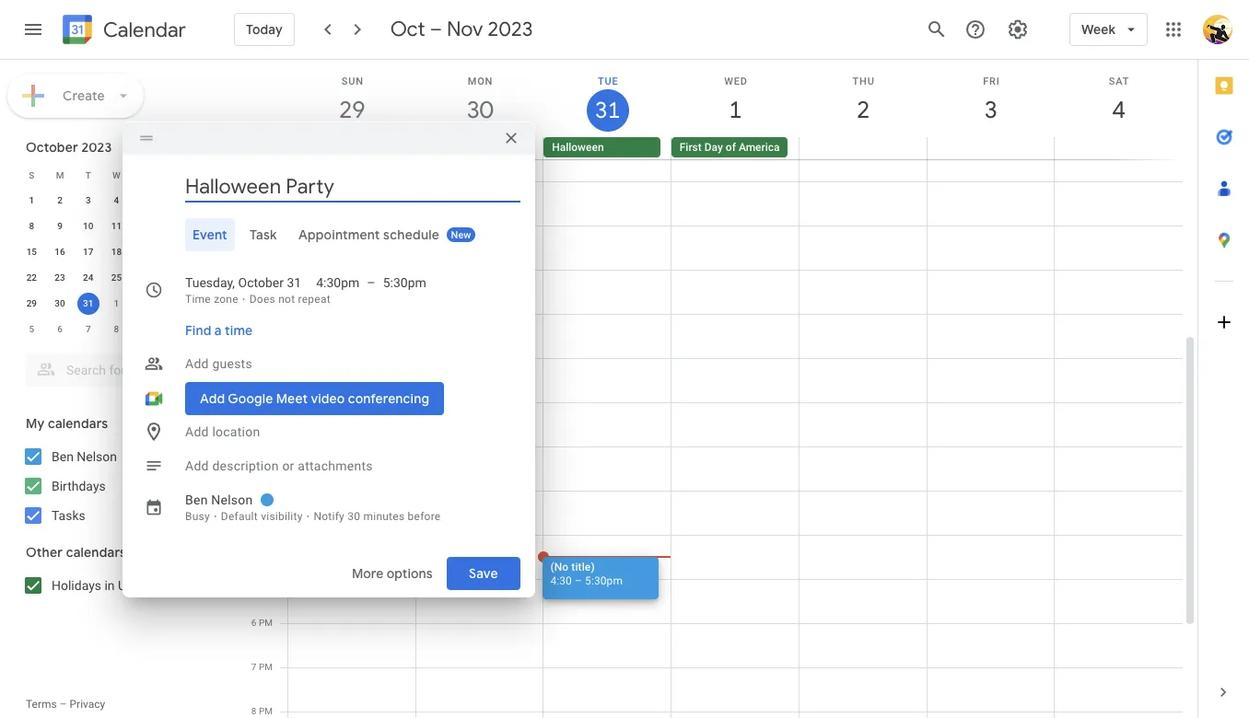 Task type: locate. For each thing, give the bounding box(es) containing it.
1 vertical spatial 6
[[251, 618, 257, 628]]

0 vertical spatial 5:30pm
[[383, 275, 426, 290]]

1 horizontal spatial 4
[[199, 299, 204, 309]]

8 down november 1 element
[[114, 324, 119, 334]]

1 horizontal spatial 2
[[856, 95, 869, 125]]

0 horizontal spatial october
[[26, 139, 78, 156]]

11 am
[[246, 309, 273, 319]]

notify 30 minutes before
[[314, 510, 441, 523]]

30 inside mon 30
[[466, 95, 492, 125]]

0 vertical spatial 6
[[57, 324, 63, 334]]

united
[[118, 579, 155, 593]]

1 vertical spatial 4
[[114, 195, 119, 205]]

13 element
[[162, 216, 184, 238]]

1 vertical spatial calendars
[[66, 545, 126, 561]]

add down find
[[185, 356, 209, 371]]

pm up the 'location'
[[259, 397, 273, 407]]

31 inside cell
[[83, 299, 93, 309]]

5:30pm right to element
[[383, 275, 426, 290]]

pm down 7 pm in the bottom of the page
[[259, 707, 273, 717]]

2 vertical spatial 30
[[348, 510, 361, 523]]

description
[[212, 458, 279, 473]]

9 inside row
[[57, 221, 63, 231]]

0 horizontal spatial 2
[[57, 195, 63, 205]]

31 up does not repeat
[[287, 275, 301, 290]]

2 vertical spatial 11
[[196, 324, 207, 334]]

nelson up birthdays
[[77, 450, 117, 464]]

visibility
[[261, 510, 303, 523]]

s right friday column header
[[199, 170, 204, 180]]

october up m
[[26, 139, 78, 156]]

30 right notify at the left bottom
[[348, 510, 361, 523]]

s left m
[[29, 170, 34, 180]]

1 vertical spatial october
[[238, 275, 284, 290]]

3 am from the top
[[259, 309, 273, 319]]

7
[[199, 195, 204, 205], [86, 324, 91, 334], [251, 663, 257, 673]]

2 down thu
[[856, 95, 869, 125]]

tab list
[[1199, 60, 1250, 667], [137, 218, 521, 251]]

0 horizontal spatial nelson
[[77, 450, 117, 464]]

calendars
[[48, 416, 108, 432], [66, 545, 126, 561]]

cell down 3 link
[[927, 137, 1055, 159]]

1 horizontal spatial 7
[[199, 195, 204, 205]]

3 down description
[[251, 486, 257, 496]]

0 horizontal spatial 7
[[86, 324, 91, 334]]

notify
[[314, 510, 345, 523]]

1 vertical spatial 11
[[246, 309, 256, 319]]

0 vertical spatial 31
[[594, 96, 620, 125]]

row containing 29
[[18, 291, 216, 317]]

31 down tue
[[594, 96, 620, 125]]

add guests
[[185, 356, 252, 371]]

november 8 element
[[105, 319, 128, 341]]

3 down t
[[86, 195, 91, 205]]

tue
[[598, 76, 619, 88]]

6 inside grid
[[251, 618, 257, 628]]

guests
[[212, 356, 252, 371]]

30 down 23 element
[[55, 299, 65, 309]]

11 for november 11 element
[[196, 324, 207, 334]]

11 down does
[[246, 309, 256, 319]]

23
[[55, 273, 65, 283]]

find a time button
[[178, 314, 260, 347]]

ben nelson inside my calendars list
[[52, 450, 117, 464]]

0 horizontal spatial 9
[[57, 221, 63, 231]]

0 horizontal spatial 30
[[55, 299, 65, 309]]

0 vertical spatial 3
[[984, 95, 997, 125]]

2 pm from the top
[[259, 397, 273, 407]]

2 vertical spatial 7
[[251, 663, 257, 673]]

3
[[984, 95, 997, 125], [86, 195, 91, 205], [251, 486, 257, 496]]

20 element
[[162, 241, 184, 264]]

0 vertical spatial 2
[[856, 95, 869, 125]]

2 am from the top
[[259, 220, 273, 230]]

add for add description or attachments
[[185, 458, 209, 473]]

1 am from the top
[[259, 176, 273, 186]]

30 element
[[49, 293, 71, 315]]

sun 29
[[338, 76, 364, 125]]

1 up 15 at the top left of page
[[29, 195, 34, 205]]

privacy link
[[70, 698, 105, 711]]

4 down 'tuesday,'
[[199, 299, 204, 309]]

november 1 element
[[105, 293, 128, 315]]

29 down the sun
[[338, 95, 364, 125]]

1 pm
[[251, 397, 273, 407]]

sat
[[1109, 76, 1130, 88]]

11
[[111, 221, 122, 231], [246, 309, 256, 319], [196, 324, 207, 334]]

None search field
[[0, 346, 229, 387]]

– right terms link at bottom left
[[60, 698, 67, 711]]

4 link
[[1098, 89, 1140, 132]]

6 row from the top
[[18, 291, 216, 317]]

1 horizontal spatial 30
[[348, 510, 361, 523]]

30 down mon
[[466, 95, 492, 125]]

1 horizontal spatial s
[[199, 170, 204, 180]]

cell up november 10 element
[[159, 291, 187, 317]]

add for add guests
[[185, 356, 209, 371]]

31
[[594, 96, 620, 125], [287, 275, 301, 290], [83, 299, 93, 309]]

pm up the default visibility
[[259, 486, 273, 496]]

pm up 8 pm
[[259, 663, 273, 673]]

7 inside grid
[[251, 663, 257, 673]]

1 vertical spatial 3
[[86, 195, 91, 205]]

1 vertical spatial 5:30pm
[[585, 575, 623, 588]]

0 horizontal spatial ben
[[52, 450, 74, 464]]

1 up the 'location'
[[251, 397, 257, 407]]

0 vertical spatial 11
[[111, 221, 122, 231]]

0 horizontal spatial 11
[[111, 221, 122, 231]]

28
[[196, 273, 207, 283]]

new
[[452, 229, 472, 241]]

11 inside 11 element
[[111, 221, 122, 231]]

2 vertical spatial 4
[[199, 299, 204, 309]]

ben nelson up the default
[[185, 493, 253, 507]]

does
[[249, 293, 276, 305]]

0 vertical spatial ben nelson
[[52, 450, 117, 464]]

add down add location
[[185, 458, 209, 473]]

2 horizontal spatial 30
[[466, 95, 492, 125]]

1 horizontal spatial 2023
[[488, 17, 533, 42]]

w
[[112, 170, 121, 180]]

29 link
[[331, 89, 374, 132]]

11 up 18
[[111, 221, 122, 231]]

t
[[85, 170, 91, 180]]

pm up 7 pm in the bottom of the page
[[259, 618, 273, 628]]

calendars up "in"
[[66, 545, 126, 561]]

0 horizontal spatial s
[[29, 170, 34, 180]]

4 down w
[[114, 195, 119, 205]]

8 up 15 at the top left of page
[[29, 221, 34, 231]]

1 horizontal spatial 5:30pm
[[585, 575, 623, 588]]

16
[[55, 247, 65, 257]]

31 down '24' element
[[83, 299, 93, 309]]

grid containing 29
[[236, 60, 1198, 719]]

Search for people text field
[[37, 354, 199, 387]]

nov
[[447, 17, 483, 42]]

0 vertical spatial 30
[[466, 95, 492, 125]]

7 row from the top
[[18, 317, 216, 343]]

0 horizontal spatial 5:30pm
[[383, 275, 426, 290]]

2 horizontal spatial 11
[[246, 309, 256, 319]]

0 vertical spatial ben
[[52, 450, 74, 464]]

6 for 6 pm
[[251, 618, 257, 628]]

row containing 1
[[18, 188, 216, 214]]

2 vertical spatial add
[[185, 458, 209, 473]]

5:30pm down title)
[[585, 575, 623, 588]]

add left the 'location'
[[185, 424, 209, 439]]

1 pm from the top
[[259, 353, 273, 363]]

2 link
[[842, 89, 885, 132]]

2 horizontal spatial 7
[[251, 663, 257, 673]]

ben up busy
[[185, 493, 208, 507]]

1 add from the top
[[185, 356, 209, 371]]

3 row from the top
[[18, 214, 216, 240]]

0 horizontal spatial tab list
[[137, 218, 521, 251]]

thu 2
[[853, 76, 875, 125]]

november 5 element
[[21, 319, 43, 341]]

am for 8 am
[[259, 176, 273, 186]]

1 horizontal spatial ben nelson
[[185, 493, 253, 507]]

am down 04
[[259, 176, 273, 186]]

7 inside the november 7 element
[[86, 324, 91, 334]]

1 horizontal spatial nelson
[[211, 493, 253, 507]]

2 inside thu 2
[[856, 95, 869, 125]]

0 vertical spatial 4
[[1112, 95, 1125, 125]]

am down does
[[259, 309, 273, 319]]

fri
[[983, 76, 1000, 88]]

1 horizontal spatial 11
[[196, 324, 207, 334]]

9 am
[[251, 220, 273, 230]]

2 vertical spatial am
[[259, 309, 273, 319]]

add inside dropdown button
[[185, 356, 209, 371]]

1 vertical spatial am
[[259, 220, 273, 230]]

18
[[111, 247, 122, 257]]

add description or attachments
[[185, 458, 373, 473]]

2 inside row
[[57, 195, 63, 205]]

nelson
[[77, 450, 117, 464], [211, 493, 253, 507]]

1 vertical spatial 31
[[287, 275, 301, 290]]

my calendars list
[[4, 442, 229, 531]]

2023 up t
[[81, 139, 112, 156]]

cell down 30 link
[[416, 137, 544, 159]]

9 for 9 am
[[251, 220, 256, 230]]

tuesday, october 31
[[185, 275, 301, 290]]

11 inside grid
[[246, 309, 256, 319]]

pm for 1 pm
[[259, 397, 273, 407]]

my
[[26, 416, 45, 432]]

16 element
[[49, 241, 71, 264]]

thu
[[853, 76, 875, 88]]

6 pm from the top
[[259, 707, 273, 717]]

ben nelson up birthdays
[[52, 450, 117, 464]]

4
[[1112, 95, 1125, 125], [114, 195, 119, 205], [199, 299, 204, 309]]

row group
[[18, 188, 216, 343]]

row
[[18, 162, 216, 188], [18, 188, 216, 214], [18, 214, 216, 240], [18, 240, 216, 265], [18, 265, 216, 291], [18, 291, 216, 317], [18, 317, 216, 343]]

1 horizontal spatial 31
[[287, 275, 301, 290]]

1 horizontal spatial 9
[[251, 220, 256, 230]]

other calendars button
[[4, 538, 229, 568]]

1 row from the top
[[18, 162, 216, 188]]

29 element
[[21, 293, 43, 315]]

4 row from the top
[[18, 240, 216, 265]]

0 horizontal spatial 6
[[57, 324, 63, 334]]

s
[[29, 170, 34, 180], [199, 170, 204, 180]]

terms
[[26, 698, 57, 711]]

3 down fri
[[984, 95, 997, 125]]

1 vertical spatial 30
[[55, 299, 65, 309]]

8 for november 8 element
[[114, 324, 119, 334]]

cell
[[288, 137, 416, 159], [416, 137, 544, 159], [799, 137, 927, 159], [927, 137, 1055, 159], [1055, 137, 1182, 159], [159, 265, 187, 291], [159, 291, 187, 317]]

0 vertical spatial add
[[185, 356, 209, 371]]

0 vertical spatial calendars
[[48, 416, 108, 432]]

2 horizontal spatial 3
[[984, 95, 997, 125]]

wed 1
[[724, 76, 748, 125]]

5 pm from the top
[[259, 663, 273, 673]]

0 horizontal spatial 3
[[86, 195, 91, 205]]

30
[[466, 95, 492, 125], [55, 299, 65, 309], [348, 510, 361, 523]]

0 vertical spatial am
[[259, 176, 273, 186]]

2 horizontal spatial 4
[[1112, 95, 1125, 125]]

calendars for my calendars
[[48, 416, 108, 432]]

grid
[[236, 60, 1198, 719]]

2 row from the top
[[18, 188, 216, 214]]

30 for notify 30 minutes before
[[348, 510, 361, 523]]

time zone
[[185, 293, 239, 305]]

add for add location
[[185, 424, 209, 439]]

3 add from the top
[[185, 458, 209, 473]]

october 2023 grid
[[18, 162, 216, 343]]

– down title)
[[575, 575, 582, 588]]

1 inside "wed 1"
[[728, 95, 741, 125]]

appointment
[[299, 226, 381, 243]]

1 horizontal spatial 3
[[251, 486, 257, 496]]

9 inside grid
[[251, 220, 256, 230]]

9 right event button
[[251, 220, 256, 230]]

1 vertical spatial 2023
[[81, 139, 112, 156]]

2023 right nov
[[488, 17, 533, 42]]

pm
[[259, 353, 273, 363], [259, 397, 273, 407], [259, 486, 273, 496], [259, 618, 273, 628], [259, 663, 273, 673], [259, 707, 273, 717]]

1 s from the left
[[29, 170, 34, 180]]

default
[[221, 510, 258, 523]]

18 element
[[105, 241, 128, 264]]

7 down saturday column header
[[199, 195, 204, 205]]

2 vertical spatial 3
[[251, 486, 257, 496]]

4 down sat at the right top of page
[[1112, 95, 1125, 125]]

am
[[259, 176, 273, 186], [259, 220, 273, 230], [259, 309, 273, 319]]

ben inside my calendars list
[[52, 450, 74, 464]]

am down 8 am
[[259, 220, 273, 230]]

pm right 12
[[259, 353, 273, 363]]

to element
[[367, 273, 376, 292]]

3 pm from the top
[[259, 486, 273, 496]]

1 vertical spatial add
[[185, 424, 209, 439]]

9 up 16
[[57, 221, 63, 231]]

– right '4:30pm'
[[367, 275, 376, 290]]

november 7 element
[[77, 319, 99, 341]]

1 down 'wed' at the top right
[[728, 95, 741, 125]]

6 inside november 6 element
[[57, 324, 63, 334]]

1 horizontal spatial 6
[[251, 618, 257, 628]]

cell down 20 element
[[159, 265, 187, 291]]

2 s from the left
[[199, 170, 204, 180]]

7 up 8 pm
[[251, 663, 257, 673]]

my calendars
[[26, 416, 108, 432]]

tab list containing event
[[137, 218, 521, 251]]

2 horizontal spatial 31
[[594, 96, 620, 125]]

october up does
[[238, 275, 284, 290]]

6 for 6
[[57, 324, 63, 334]]

0 vertical spatial nelson
[[77, 450, 117, 464]]

2023
[[488, 17, 533, 42], [81, 139, 112, 156]]

5:30pm inside (no title) 4:30 – 5:30pm
[[585, 575, 623, 588]]

wed
[[724, 76, 748, 88]]

7 down 31, today element
[[86, 324, 91, 334]]

week button
[[1070, 7, 1148, 52]]

add
[[185, 356, 209, 371], [185, 424, 209, 439], [185, 458, 209, 473]]

row containing 8
[[18, 214, 216, 240]]

2 add from the top
[[185, 424, 209, 439]]

tuesday,
[[185, 275, 235, 290]]

11 inside november 11 element
[[196, 324, 207, 334]]

2 vertical spatial 31
[[83, 299, 93, 309]]

10 element
[[77, 216, 99, 238]]

6 down 30 'element'
[[57, 324, 63, 334]]

8 down gmt- at the top of the page
[[251, 176, 256, 186]]

15 element
[[21, 241, 43, 264]]

0 horizontal spatial 31
[[83, 299, 93, 309]]

1 vertical spatial 2
[[57, 195, 63, 205]]

6 pm
[[251, 618, 273, 628]]

3 for 3 pm
[[251, 486, 257, 496]]

4 pm from the top
[[259, 618, 273, 628]]

1
[[728, 95, 741, 125], [29, 195, 34, 205], [114, 299, 119, 309], [251, 397, 257, 407]]

1 vertical spatial 7
[[86, 324, 91, 334]]

3 for 3
[[86, 195, 91, 205]]

3 inside "fri 3"
[[984, 95, 997, 125]]

pm for 3 pm
[[259, 486, 273, 496]]

1 vertical spatial 29
[[26, 299, 37, 309]]

1 horizontal spatial tab list
[[1199, 60, 1250, 667]]

29 down "22" element
[[26, 299, 37, 309]]

5 row from the top
[[18, 265, 216, 291]]

ben down my calendars
[[52, 450, 74, 464]]

6 element
[[162, 190, 184, 212]]

04
[[262, 143, 273, 153]]

nelson up the default
[[211, 493, 253, 507]]

– right oct
[[430, 17, 442, 42]]

terms – privacy
[[26, 698, 105, 711]]

mon
[[468, 76, 493, 88]]

0 horizontal spatial ben nelson
[[52, 450, 117, 464]]

31 inside grid
[[594, 96, 620, 125]]

1 horizontal spatial ben
[[185, 493, 208, 507]]

– for privacy
[[60, 698, 67, 711]]

0 vertical spatial 29
[[338, 95, 364, 125]]

2 down m
[[57, 195, 63, 205]]

6 up 7 pm in the bottom of the page
[[251, 618, 257, 628]]

8 down 7 pm in the bottom of the page
[[251, 707, 257, 717]]

cell down '29' link
[[288, 137, 416, 159]]

0 horizontal spatial 29
[[26, 299, 37, 309]]

row containing 15
[[18, 240, 216, 265]]

not
[[278, 293, 295, 305]]

calendars right my
[[48, 416, 108, 432]]

3 inside "october 2023" 'grid'
[[86, 195, 91, 205]]

1 horizontal spatial 29
[[338, 95, 364, 125]]

11 left a
[[196, 324, 207, 334]]

pm for 12 pm
[[259, 353, 273, 363]]

3 link
[[970, 89, 1013, 132]]



Task type: describe. For each thing, give the bounding box(es) containing it.
8 for 8 am
[[251, 176, 256, 186]]

does not repeat
[[249, 293, 331, 305]]

find
[[185, 322, 211, 339]]

halloween row
[[280, 137, 1198, 159]]

calendar
[[103, 17, 186, 43]]

title)
[[572, 561, 595, 574]]

other
[[26, 545, 63, 561]]

tue 31
[[594, 76, 620, 125]]

21
[[196, 247, 207, 257]]

1 vertical spatial ben nelson
[[185, 493, 253, 507]]

oct – nov 2023
[[390, 17, 533, 42]]

10
[[83, 221, 93, 231]]

location
[[212, 424, 260, 439]]

– inside (no title) 4:30 – 5:30pm
[[575, 575, 582, 588]]

task button
[[242, 218, 284, 251]]

week
[[1082, 21, 1116, 38]]

14 element
[[190, 216, 213, 238]]

row group containing 1
[[18, 188, 216, 343]]

settings menu image
[[1007, 18, 1029, 41]]

or
[[282, 458, 295, 473]]

1 vertical spatial ben
[[185, 493, 208, 507]]

4 inside sat 4
[[1112, 95, 1125, 125]]

zone
[[214, 293, 239, 305]]

30 inside 'element'
[[55, 299, 65, 309]]

30 for mon 30
[[466, 95, 492, 125]]

3 pm
[[251, 486, 273, 496]]

find a time
[[185, 322, 253, 339]]

terms link
[[26, 698, 57, 711]]

today button
[[234, 7, 295, 52]]

20
[[168, 247, 178, 257]]

8 am
[[251, 176, 273, 186]]

29 inside "october 2023" 'grid'
[[26, 299, 37, 309]]

november 10 element
[[162, 319, 184, 341]]

– for 5:30pm
[[367, 275, 376, 290]]

1 link
[[715, 89, 757, 132]]

5
[[29, 324, 34, 334]]

mon 30
[[466, 76, 493, 125]]

row containing s
[[18, 162, 216, 188]]

4:30
[[551, 575, 572, 588]]

in
[[105, 579, 115, 593]]

31 cell
[[74, 291, 102, 317]]

create
[[63, 88, 105, 104]]

nelson inside my calendars list
[[77, 450, 117, 464]]

24 element
[[77, 267, 99, 289]]

task
[[249, 226, 277, 243]]

7 for the november 7 element
[[86, 324, 91, 334]]

31, today element
[[77, 293, 99, 315]]

26 element
[[134, 267, 156, 289]]

new element
[[447, 227, 476, 242]]

time
[[225, 322, 253, 339]]

sat 4
[[1109, 76, 1130, 125]]

31 link
[[587, 89, 629, 132]]

m
[[56, 170, 64, 180]]

am for 11 am
[[259, 309, 273, 319]]

oct
[[390, 17, 425, 42]]

pm for 8 pm
[[259, 707, 273, 717]]

add location
[[185, 424, 260, 439]]

holidays in united states
[[52, 579, 195, 593]]

october 2023
[[26, 139, 112, 156]]

22
[[26, 273, 37, 283]]

0 horizontal spatial 2023
[[81, 139, 112, 156]]

calendar element
[[59, 11, 186, 52]]

birthdays
[[52, 479, 106, 494]]

privacy
[[70, 698, 105, 711]]

november 4 element
[[190, 293, 213, 315]]

repeat
[[298, 293, 331, 305]]

cell down "2" link
[[799, 137, 927, 159]]

minutes
[[363, 510, 405, 523]]

21 element
[[190, 241, 213, 264]]

default visibility
[[221, 510, 303, 523]]

25 element
[[105, 267, 128, 289]]

11 for 11 element
[[111, 221, 122, 231]]

s inside column header
[[199, 170, 204, 180]]

cell down 4 link
[[1055, 137, 1182, 159]]

4:30pm
[[316, 275, 360, 290]]

november 2 element
[[134, 293, 156, 315]]

row containing 5
[[18, 317, 216, 343]]

23 element
[[49, 267, 71, 289]]

states
[[158, 579, 195, 593]]

7 for 7 pm
[[251, 663, 257, 673]]

add guests button
[[178, 347, 521, 380]]

24
[[83, 273, 93, 283]]

event button
[[185, 218, 235, 251]]

0 vertical spatial 7
[[199, 195, 204, 205]]

main drawer image
[[22, 18, 44, 41]]

gmt-
[[241, 143, 262, 153]]

(no
[[551, 561, 569, 574]]

(no title) 4:30 – 5:30pm
[[551, 561, 623, 588]]

25
[[111, 273, 122, 283]]

7 pm
[[251, 663, 273, 673]]

12
[[246, 353, 257, 363]]

Add title text field
[[185, 173, 521, 200]]

event
[[193, 226, 227, 243]]

1 horizontal spatial october
[[238, 275, 284, 290]]

halloween button
[[544, 137, 660, 158]]

17 element
[[77, 241, 99, 264]]

– for nov
[[430, 17, 442, 42]]

11 element
[[105, 216, 128, 238]]

a
[[215, 322, 222, 339]]

9 for 9
[[57, 221, 63, 231]]

4:30pm – 5:30pm
[[316, 275, 426, 290]]

30 link
[[459, 89, 501, 132]]

schedule
[[384, 226, 440, 243]]

0 vertical spatial october
[[26, 139, 78, 156]]

november 11 element
[[190, 319, 213, 341]]

appointment schedule
[[299, 226, 440, 243]]

saturday column header
[[187, 162, 216, 188]]

8 for 8 pm
[[251, 707, 257, 717]]

row containing 22
[[18, 265, 216, 291]]

fri 3
[[983, 76, 1000, 125]]

28 element
[[190, 267, 213, 289]]

other calendars
[[26, 545, 126, 561]]

friday column header
[[159, 162, 187, 188]]

calendar heading
[[100, 17, 186, 43]]

holidays
[[52, 579, 101, 593]]

0 horizontal spatial 4
[[114, 195, 119, 205]]

22 element
[[21, 267, 43, 289]]

14
[[196, 221, 207, 231]]

8 pm
[[251, 707, 273, 717]]

november 6 element
[[49, 319, 71, 341]]

pm for 7 pm
[[259, 663, 273, 673]]

am for 9 am
[[259, 220, 273, 230]]

13
[[168, 221, 178, 231]]

attachments
[[298, 458, 373, 473]]

1 vertical spatial nelson
[[211, 493, 253, 507]]

1 down 25 element
[[114, 299, 119, 309]]

gmt-04
[[241, 143, 273, 153]]

sun
[[342, 76, 364, 88]]

pm for 6 pm
[[259, 618, 273, 628]]

11 for 11 am
[[246, 309, 256, 319]]

0 vertical spatial 2023
[[488, 17, 533, 42]]

time
[[185, 293, 211, 305]]

calendars for other calendars
[[66, 545, 126, 561]]



Task type: vqa. For each thing, say whether or not it's contained in the screenshot.
description
yes



